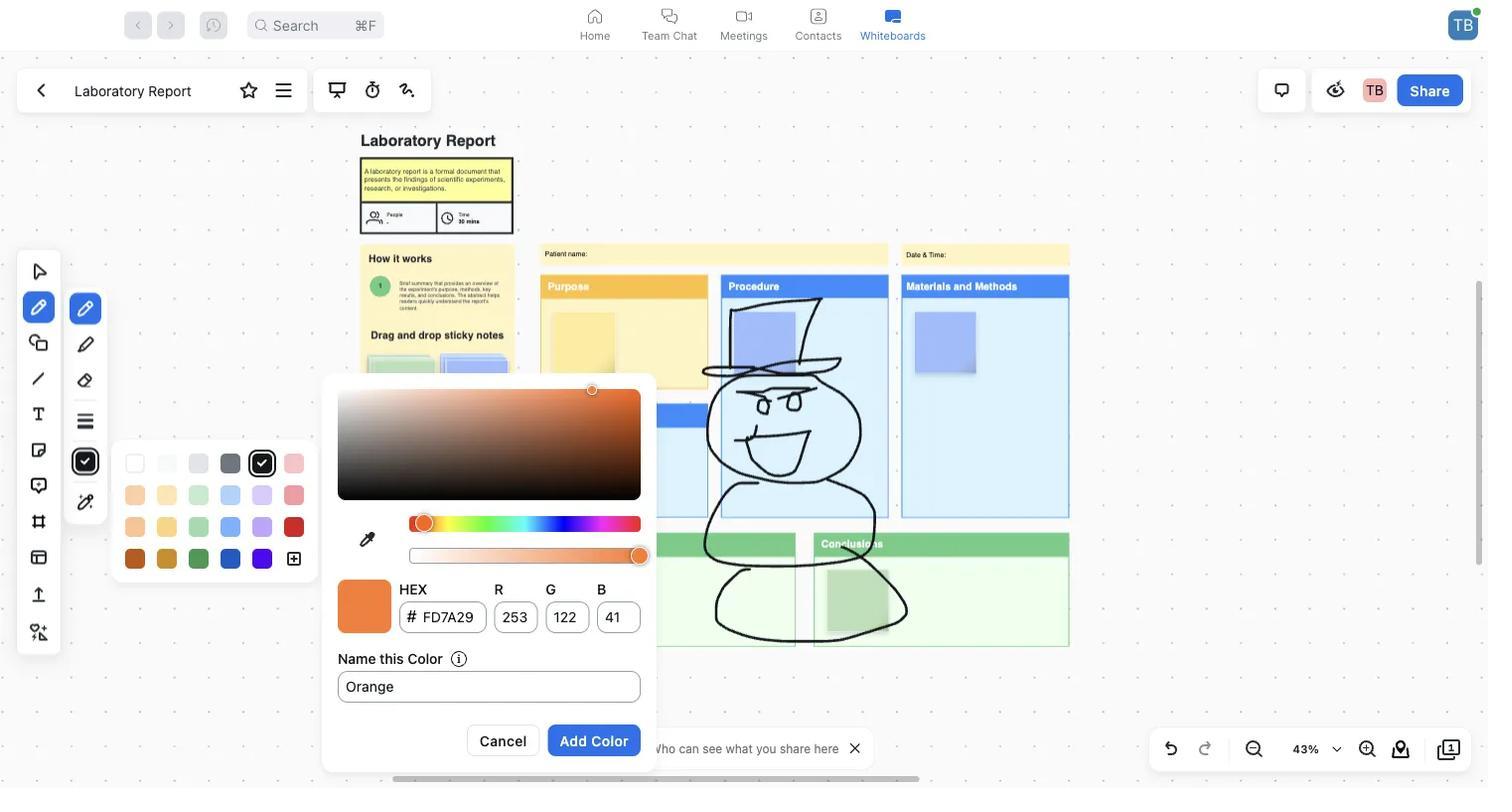 Task type: locate. For each thing, give the bounding box(es) containing it.
online image
[[1473, 8, 1481, 16]]

search
[[273, 17, 319, 34]]

team chat image
[[662, 8, 678, 24]]

profile contact image
[[811, 8, 827, 24]]

tab list containing home
[[558, 0, 930, 51]]

online image
[[1473, 8, 1481, 16]]

home small image
[[587, 8, 603, 24]]

whiteboard small image
[[885, 8, 901, 24]]

contacts button
[[781, 0, 856, 51]]

tab list
[[558, 0, 930, 51]]

video on image
[[736, 8, 752, 24], [736, 8, 752, 24]]

team chat
[[642, 29, 698, 42]]

whiteboards button
[[856, 0, 930, 51]]

team
[[642, 29, 670, 42]]



Task type: vqa. For each thing, say whether or not it's contained in the screenshot.
first and from left
no



Task type: describe. For each thing, give the bounding box(es) containing it.
whiteboard small image
[[885, 8, 901, 24]]

team chat button
[[632, 0, 707, 51]]

home
[[580, 29, 610, 42]]

tb
[[1453, 15, 1474, 35]]

team chat image
[[662, 8, 678, 24]]

profile contact image
[[811, 8, 827, 24]]

home small image
[[587, 8, 603, 24]]

whiteboards
[[860, 29, 926, 42]]

meetings button
[[707, 0, 781, 51]]

home button
[[558, 0, 632, 51]]

meetings
[[720, 29, 768, 42]]

⌘f
[[354, 17, 376, 34]]

contacts
[[795, 29, 842, 42]]

magnifier image
[[255, 19, 267, 31]]

magnifier image
[[255, 19, 267, 31]]

chat
[[673, 29, 698, 42]]



